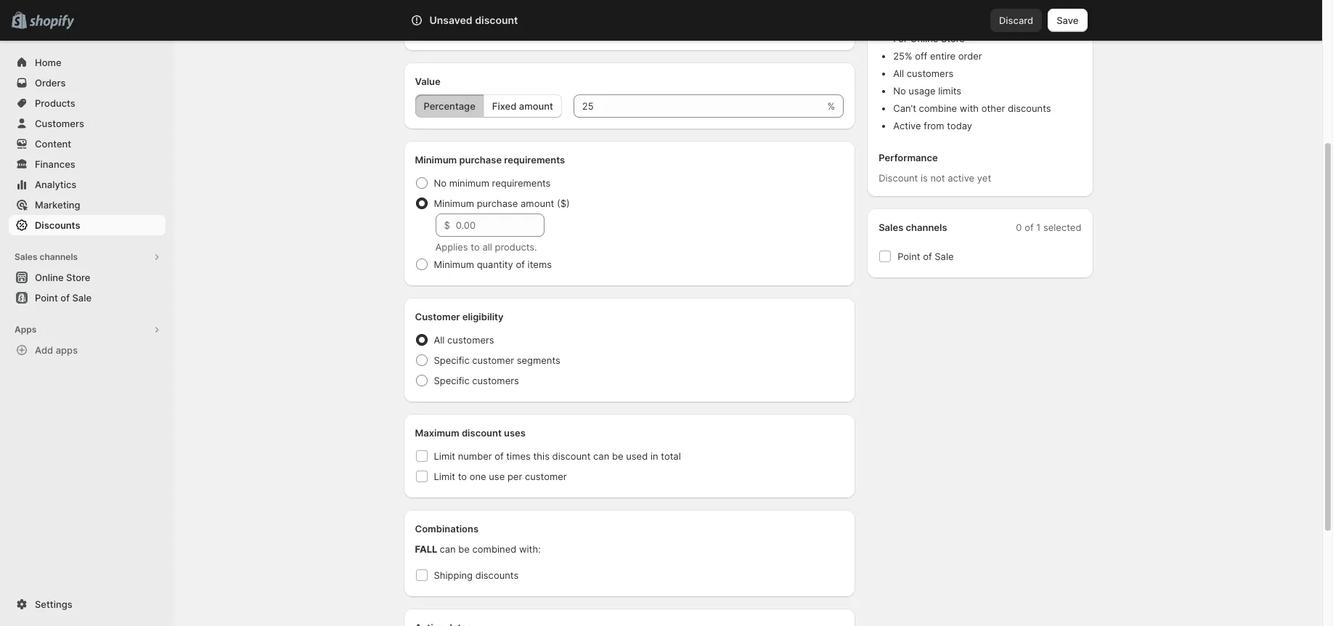 Task type: vqa. For each thing, say whether or not it's contained in the screenshot.
the of
yes



Task type: locate. For each thing, give the bounding box(es) containing it.
1 vertical spatial sales
[[15, 251, 37, 262]]

0 horizontal spatial store
[[66, 272, 90, 283]]

can left used
[[594, 450, 610, 462]]

items
[[528, 259, 552, 270]]

1 vertical spatial limit
[[434, 471, 455, 482]]

can't
[[894, 102, 917, 114]]

unsaved
[[430, 14, 473, 26]]

0 vertical spatial purchase
[[459, 154, 502, 166]]

sale
[[935, 251, 954, 262], [72, 292, 92, 304]]

customers up usage
[[907, 68, 954, 79]]

store inside for online store 25% off entire order all customers no usage limits can't combine with other discounts active from today
[[942, 33, 965, 44]]

specific customer segments
[[434, 355, 561, 366]]

this left code
[[517, 26, 533, 38]]

not
[[931, 172, 946, 184]]

0 vertical spatial to
[[471, 241, 480, 253]]

0 vertical spatial sales channels
[[879, 222, 948, 233]]

finances
[[35, 158, 75, 170]]

0 vertical spatial point
[[898, 251, 921, 262]]

can
[[594, 450, 610, 462], [440, 543, 456, 555]]

1 vertical spatial point
[[35, 292, 58, 304]]

purchase down no minimum requirements
[[477, 198, 518, 209]]

amount right the fixed
[[519, 100, 553, 112]]

purchase up minimum
[[459, 154, 502, 166]]

online
[[911, 33, 939, 44], [35, 272, 64, 283]]

customer
[[472, 355, 514, 366], [525, 471, 567, 482]]

sales channels inside button
[[15, 251, 78, 262]]

1 specific from the top
[[434, 355, 470, 366]]

fixed amount button
[[484, 94, 562, 118]]

2 limit from the top
[[434, 471, 455, 482]]

be down combinations
[[459, 543, 470, 555]]

uses
[[504, 427, 526, 439]]

minimum for minimum purchase requirements
[[415, 154, 457, 166]]

2 vertical spatial minimum
[[434, 259, 474, 270]]

this right times
[[534, 450, 550, 462]]

save button
[[1048, 9, 1088, 32]]

customers left must
[[415, 26, 464, 38]]

1 horizontal spatial point of sale
[[898, 251, 954, 262]]

0 horizontal spatial point of sale
[[35, 292, 92, 304]]

store up entire
[[942, 33, 965, 44]]

home link
[[9, 52, 166, 73]]

1 horizontal spatial customers
[[415, 26, 464, 38]]

minimum up $
[[434, 198, 474, 209]]

1 vertical spatial point of sale
[[35, 292, 92, 304]]

discounts link
[[9, 215, 166, 235]]

0 vertical spatial requirements
[[504, 154, 565, 166]]

1 horizontal spatial sales
[[879, 222, 904, 233]]

0 vertical spatial this
[[517, 26, 533, 38]]

1 vertical spatial this
[[534, 450, 550, 462]]

minimum purchase amount ($)
[[434, 198, 570, 209]]

1 horizontal spatial be
[[612, 450, 624, 462]]

store up point of sale button
[[66, 272, 90, 283]]

1 vertical spatial specific
[[434, 375, 470, 386]]

minimum purchase requirements
[[415, 154, 565, 166]]

sales inside button
[[15, 251, 37, 262]]

channels down "is"
[[906, 222, 948, 233]]

1 vertical spatial to
[[458, 471, 467, 482]]

requirements for no minimum requirements
[[492, 177, 551, 189]]

to left "all"
[[471, 241, 480, 253]]

selected
[[1044, 222, 1082, 233]]

0 vertical spatial store
[[942, 33, 965, 44]]

0 vertical spatial customers
[[415, 26, 464, 38]]

2 vertical spatial customers
[[472, 375, 519, 386]]

customers inside for online store 25% off entire order all customers no usage limits can't combine with other discounts active from today
[[907, 68, 954, 79]]

no left minimum
[[434, 177, 447, 189]]

discounts down combined
[[476, 570, 519, 581]]

content
[[35, 138, 71, 150]]

1 horizontal spatial channels
[[906, 222, 948, 233]]

1 horizontal spatial to
[[471, 241, 480, 253]]

0 vertical spatial sales
[[879, 222, 904, 233]]

0 vertical spatial all
[[894, 68, 905, 79]]

1 horizontal spatial sale
[[935, 251, 954, 262]]

0 horizontal spatial channels
[[40, 251, 78, 262]]

0 vertical spatial minimum
[[415, 154, 457, 166]]

online up off
[[911, 33, 939, 44]]

online store link
[[9, 267, 166, 288]]

2 specific from the top
[[434, 375, 470, 386]]

1 vertical spatial customers
[[448, 334, 494, 346]]

1 vertical spatial customer
[[525, 471, 567, 482]]

off
[[915, 50, 928, 62]]

0 vertical spatial limit
[[434, 450, 455, 462]]

be left used
[[612, 450, 624, 462]]

sales down discount
[[879, 222, 904, 233]]

requirements up minimum purchase amount ($)
[[492, 177, 551, 189]]

0 horizontal spatial point
[[35, 292, 58, 304]]

% text field
[[574, 94, 825, 118]]

0 horizontal spatial customer
[[472, 355, 514, 366]]

minimum up minimum
[[415, 154, 457, 166]]

1 horizontal spatial store
[[942, 33, 965, 44]]

1 horizontal spatial discounts
[[1008, 102, 1052, 114]]

2 vertical spatial discount
[[553, 450, 591, 462]]

marketing
[[35, 199, 80, 211]]

with:
[[519, 543, 541, 555]]

0 vertical spatial discounts
[[1008, 102, 1052, 114]]

add apps
[[35, 344, 78, 356]]

sales up "online store"
[[15, 251, 37, 262]]

specific for specific customers
[[434, 375, 470, 386]]

25%
[[894, 50, 913, 62]]

0 horizontal spatial online
[[35, 272, 64, 283]]

1 vertical spatial store
[[66, 272, 90, 283]]

all inside for online store 25% off entire order all customers no usage limits can't combine with other discounts active from today
[[894, 68, 905, 79]]

1 vertical spatial customers
[[35, 118, 84, 129]]

all
[[483, 241, 492, 253]]

customers link
[[9, 113, 166, 134]]

0 horizontal spatial discounts
[[476, 570, 519, 581]]

customers down customer eligibility
[[448, 334, 494, 346]]

sale inside button
[[72, 292, 92, 304]]

this
[[517, 26, 533, 38], [534, 450, 550, 462]]

0 horizontal spatial can
[[440, 543, 456, 555]]

0 of 1 selected
[[1017, 222, 1082, 233]]

1 horizontal spatial no
[[894, 85, 906, 97]]

0 horizontal spatial sale
[[72, 292, 92, 304]]

store inside button
[[66, 272, 90, 283]]

channels up "online store"
[[40, 251, 78, 262]]

$
[[444, 219, 450, 231]]

0
[[1017, 222, 1022, 233]]

1 vertical spatial sale
[[72, 292, 92, 304]]

customer down the "limit number of times this discount can be used in total"
[[525, 471, 567, 482]]

minimum
[[415, 154, 457, 166], [434, 198, 474, 209], [434, 259, 474, 270]]

requirements
[[504, 154, 565, 166], [492, 177, 551, 189]]

0 horizontal spatial sales
[[15, 251, 37, 262]]

discount
[[475, 14, 518, 26], [462, 427, 502, 439], [553, 450, 591, 462]]

0 vertical spatial discount
[[475, 14, 518, 26]]

orders
[[35, 77, 66, 89]]

limit left one
[[434, 471, 455, 482]]

fixed
[[492, 100, 517, 112]]

sales channels down "is"
[[879, 222, 948, 233]]

customers down products
[[35, 118, 84, 129]]

home
[[35, 57, 61, 68]]

orders link
[[9, 73, 166, 93]]

shopify image
[[29, 15, 74, 30]]

1 vertical spatial no
[[434, 177, 447, 189]]

limit down maximum on the bottom left
[[434, 450, 455, 462]]

settings
[[35, 599, 72, 610]]

discount for maximum
[[462, 427, 502, 439]]

online up point of sale link
[[35, 272, 64, 283]]

1 vertical spatial all
[[434, 334, 445, 346]]

0 horizontal spatial sales channels
[[15, 251, 78, 262]]

discounts right other
[[1008, 102, 1052, 114]]

sales channels up "online store"
[[15, 251, 78, 262]]

of
[[1025, 222, 1034, 233], [923, 251, 933, 262], [516, 259, 525, 270], [61, 292, 70, 304], [495, 450, 504, 462]]

1 vertical spatial minimum
[[434, 198, 474, 209]]

1 vertical spatial requirements
[[492, 177, 551, 189]]

1 limit from the top
[[434, 450, 455, 462]]

all
[[894, 68, 905, 79], [434, 334, 445, 346]]

minimum
[[449, 177, 490, 189]]

1 horizontal spatial all
[[894, 68, 905, 79]]

use
[[489, 471, 505, 482]]

marketing link
[[9, 195, 166, 215]]

apps button
[[9, 320, 166, 340]]

0 horizontal spatial to
[[458, 471, 467, 482]]

1 vertical spatial discount
[[462, 427, 502, 439]]

minimum for minimum purchase amount ($)
[[434, 198, 474, 209]]

amount
[[519, 100, 553, 112], [521, 198, 555, 209]]

segments
[[517, 355, 561, 366]]

requirements up no minimum requirements
[[504, 154, 565, 166]]

1 horizontal spatial online
[[911, 33, 939, 44]]

requirements for minimum purchase requirements
[[504, 154, 565, 166]]

0 vertical spatial can
[[594, 450, 610, 462]]

eligibility
[[463, 311, 504, 323]]

1 vertical spatial channels
[[40, 251, 78, 262]]

to left one
[[458, 471, 467, 482]]

all down 25%
[[894, 68, 905, 79]]

specific for specific customer segments
[[434, 355, 470, 366]]

content link
[[9, 134, 166, 154]]

analytics link
[[9, 174, 166, 195]]

no inside for online store 25% off entire order all customers no usage limits can't combine with other discounts active from today
[[894, 85, 906, 97]]

maximum discount uses
[[415, 427, 526, 439]]

no up can't
[[894, 85, 906, 97]]

limit for limit to one use per customer
[[434, 471, 455, 482]]

must
[[466, 26, 488, 38]]

0 vertical spatial online
[[911, 33, 939, 44]]

1 vertical spatial can
[[440, 543, 456, 555]]

0 vertical spatial amount
[[519, 100, 553, 112]]

minimum down applies
[[434, 259, 474, 270]]

point
[[898, 251, 921, 262], [35, 292, 58, 304]]

limit number of times this discount can be used in total
[[434, 450, 681, 462]]

add
[[35, 344, 53, 356]]

to for applies
[[471, 241, 480, 253]]

can down combinations
[[440, 543, 456, 555]]

0 vertical spatial customers
[[907, 68, 954, 79]]

0 vertical spatial point of sale
[[898, 251, 954, 262]]

all down customer
[[434, 334, 445, 346]]

($)
[[557, 198, 570, 209]]

0 vertical spatial no
[[894, 85, 906, 97]]

0 vertical spatial specific
[[434, 355, 470, 366]]

customer up specific customers
[[472, 355, 514, 366]]

number
[[458, 450, 492, 462]]

customers down specific customer segments
[[472, 375, 519, 386]]

0 horizontal spatial customers
[[35, 118, 84, 129]]

1 vertical spatial be
[[459, 543, 470, 555]]

discount
[[879, 172, 918, 184]]

minimum quantity of items
[[434, 259, 552, 270]]

1 vertical spatial purchase
[[477, 198, 518, 209]]

1 horizontal spatial point
[[898, 251, 921, 262]]

discounts inside for online store 25% off entire order all customers no usage limits can't combine with other discounts active from today
[[1008, 102, 1052, 114]]

1 vertical spatial sales channels
[[15, 251, 78, 262]]

amount left the ($)
[[521, 198, 555, 209]]

1 vertical spatial amount
[[521, 198, 555, 209]]

1 vertical spatial online
[[35, 272, 64, 283]]

to for limit
[[458, 471, 467, 482]]

store
[[942, 33, 965, 44], [66, 272, 90, 283]]

online inside button
[[35, 272, 64, 283]]

discard button
[[991, 9, 1043, 32]]

channels
[[906, 222, 948, 233], [40, 251, 78, 262]]

sales channels
[[879, 222, 948, 233], [15, 251, 78, 262]]

discounts
[[35, 219, 80, 231]]



Task type: describe. For each thing, give the bounding box(es) containing it.
with
[[960, 102, 979, 114]]

discount for unsaved
[[475, 14, 518, 26]]

total
[[661, 450, 681, 462]]

$ text field
[[456, 214, 544, 237]]

finances link
[[9, 154, 166, 174]]

in
[[651, 450, 659, 462]]

analytics
[[35, 179, 76, 190]]

percentage button
[[415, 94, 484, 118]]

enter
[[491, 26, 514, 38]]

save
[[1057, 15, 1079, 26]]

at
[[561, 26, 570, 38]]

0 horizontal spatial no
[[434, 177, 447, 189]]

per
[[508, 471, 522, 482]]

search button
[[451, 9, 872, 32]]

limit to one use per customer
[[434, 471, 567, 482]]

customer eligibility
[[415, 311, 504, 323]]

customers for customers must enter this code at checkout.
[[415, 26, 464, 38]]

value
[[415, 76, 441, 87]]

purchase for requirements
[[459, 154, 502, 166]]

1 vertical spatial discounts
[[476, 570, 519, 581]]

search
[[475, 15, 506, 26]]

0 horizontal spatial be
[[459, 543, 470, 555]]

combined
[[473, 543, 517, 555]]

amount inside button
[[519, 100, 553, 112]]

sales channels button
[[9, 247, 166, 267]]

point inside button
[[35, 292, 58, 304]]

no minimum requirements
[[434, 177, 551, 189]]

for online store 25% off entire order all customers no usage limits can't combine with other discounts active from today
[[894, 33, 1052, 131]]

entire
[[931, 50, 956, 62]]

customers for all customers
[[448, 334, 494, 346]]

products.
[[495, 241, 537, 253]]

fixed amount
[[492, 100, 553, 112]]

active
[[894, 120, 922, 131]]

other
[[982, 102, 1006, 114]]

online inside for online store 25% off entire order all customers no usage limits can't combine with other discounts active from today
[[911, 33, 939, 44]]

one
[[470, 471, 486, 482]]

today
[[947, 120, 973, 131]]

checkout.
[[572, 26, 616, 38]]

discount is not active yet
[[879, 172, 992, 184]]

channels inside the sales channels button
[[40, 251, 78, 262]]

performance
[[879, 152, 938, 163]]

order
[[959, 50, 983, 62]]

1 horizontal spatial sales channels
[[879, 222, 948, 233]]

customer
[[415, 311, 460, 323]]

limits
[[939, 85, 962, 97]]

unsaved discount
[[430, 14, 518, 26]]

add apps button
[[9, 340, 166, 360]]

shipping discounts
[[434, 570, 519, 581]]

purchase for amount
[[477, 198, 518, 209]]

1 horizontal spatial can
[[594, 450, 610, 462]]

1
[[1037, 222, 1041, 233]]

shipping
[[434, 570, 473, 581]]

specific customers
[[434, 375, 519, 386]]

yet
[[978, 172, 992, 184]]

for
[[894, 33, 908, 44]]

code
[[536, 26, 558, 38]]

products
[[35, 97, 75, 109]]

products link
[[9, 93, 166, 113]]

%
[[828, 100, 836, 112]]

used
[[626, 450, 648, 462]]

customers for specific customers
[[472, 375, 519, 386]]

settings link
[[9, 594, 166, 615]]

online store
[[35, 272, 90, 283]]

times
[[507, 450, 531, 462]]

all customers
[[434, 334, 494, 346]]

apps
[[15, 324, 37, 335]]

customers must enter this code at checkout.
[[415, 26, 616, 38]]

applies
[[436, 241, 468, 253]]

point of sale inside button
[[35, 292, 92, 304]]

from
[[924, 120, 945, 131]]

combine
[[919, 102, 958, 114]]

0 vertical spatial sale
[[935, 251, 954, 262]]

fall
[[415, 543, 438, 555]]

customers for customers
[[35, 118, 84, 129]]

is
[[921, 172, 928, 184]]

maximum
[[415, 427, 460, 439]]

minimum for minimum quantity of items
[[434, 259, 474, 270]]

apps
[[56, 344, 78, 356]]

1 horizontal spatial customer
[[525, 471, 567, 482]]

of inside button
[[61, 292, 70, 304]]

0 horizontal spatial all
[[434, 334, 445, 346]]

0 vertical spatial customer
[[472, 355, 514, 366]]

fall can be combined with:
[[415, 543, 541, 555]]

0 vertical spatial channels
[[906, 222, 948, 233]]

0 vertical spatial be
[[612, 450, 624, 462]]

active
[[948, 172, 975, 184]]

point of sale link
[[9, 288, 166, 308]]

limit for limit number of times this discount can be used in total
[[434, 450, 455, 462]]



